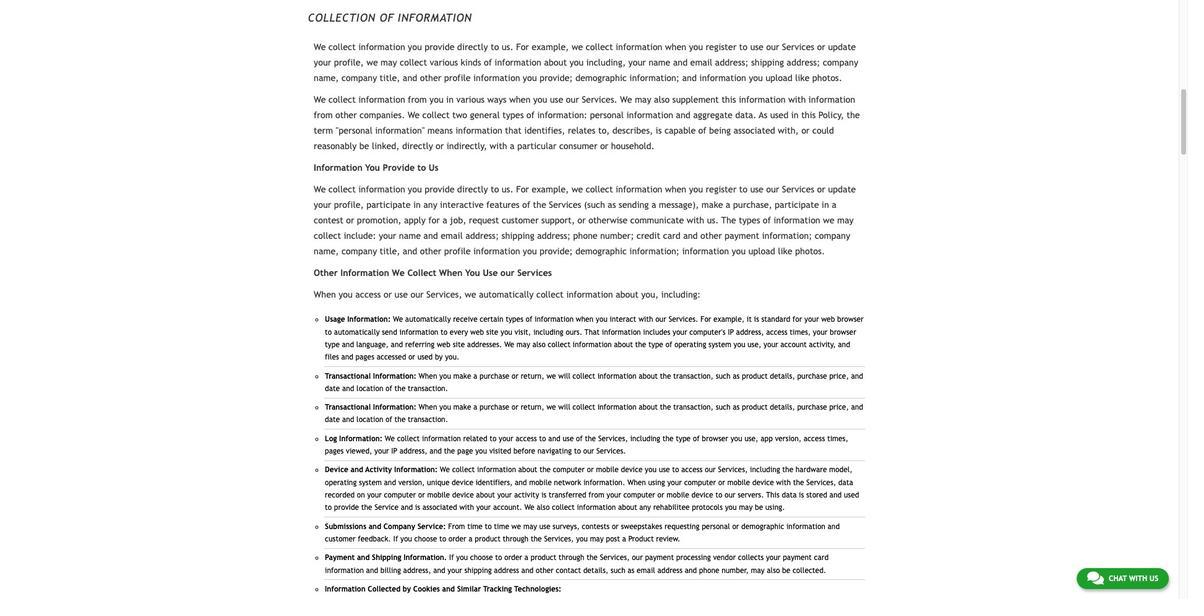 Task type: vqa. For each thing, say whether or not it's contained in the screenshot.
1st 'Transactional Information:' from the bottom
yes



Task type: describe. For each thing, give the bounding box(es) containing it.
other inside the we collect information you provide directly to us. for example, we collect information when you register to use our services or update your profile, we may collect various kinds of information about you including, your name and email address; shipping address; company name, company title, and other profile information you provide; demographic information; and information you upload like photos.
[[420, 73, 442, 83]]

2 vertical spatial us.
[[707, 215, 719, 226]]

example, for services
[[532, 184, 569, 195]]

information inside we collect information related to your access to and use of the services, including the type of browser you use, app version, access times, pages viewed, your ip address, and the page you visited before navigating to our services.
[[422, 434, 461, 443]]

we inside the we collect information you provide directly to us. for example, we collect information when you register to use our services or update your profile, we may collect various kinds of information about you including, your name and email address; shipping address; company name, company title, and other profile information you provide; demographic information; and information you upload like photos.
[[314, 42, 326, 52]]

service
[[375, 503, 399, 512]]

address, inside if you choose to order a product through the services, our payment processing vendor collects your payment card information and billing address, and your shipping address and other contact details, such as email address and phone number, may also be collected.
[[403, 566, 431, 575]]

pages inside we collect information related to your access to and use of the services, including the type of browser you use, app version, access times, pages viewed, your ip address, and the page you visited before navigating to our services.
[[325, 447, 344, 456]]

company
[[384, 522, 415, 531]]

services. for we
[[582, 94, 618, 105]]

using.
[[766, 503, 785, 512]]

includes
[[643, 328, 671, 337]]

choose inside if you choose to order a product through the services, our payment processing vendor collects your payment card information and billing address, and your shipping address and other contact details, such as email address and phone number, may also be collected.
[[470, 554, 493, 562]]

files
[[325, 353, 339, 362]]

credit
[[637, 231, 661, 241]]

computer's
[[690, 328, 726, 337]]

use inside from time to time we may use surveys, contests or sweepstakes requesting personal or demographic information and customer feedback. if you choose to order a product through the services, you may post a product review.
[[539, 522, 551, 531]]

photos. inside we collect information you provide directly to us.  for example, we collect information when you register to use our services or update your profile, participate in any interactive features of the services (such as sending a message), make a purchase, participate in a contest or promotion, apply for a job, request customer support, or otherwise communicate with us.  the types of information we may collect include:  your name and email address; shipping address; phone number; credit card and other payment information; company name, company title, and other profile information you provide; demographic information; information you upload like photos.
[[795, 246, 825, 257]]

name inside we collect information you provide directly to us.  for example, we collect information when you register to use our services or update your profile, participate in any interactive features of the services (such as sending a message), make a purchase, participate in a contest or promotion, apply for a job, request customer support, or otherwise communicate with us.  the types of information we may collect include:  your name and email address; shipping address; phone number; credit card and other payment information; company name, company title, and other profile information you provide; demographic information; information you upload like photos.
[[399, 231, 421, 241]]

device
[[325, 466, 348, 474]]

services, up stored
[[807, 478, 836, 487]]

access up the hardware
[[804, 434, 825, 443]]

information"
[[375, 125, 425, 136]]

collected
[[368, 585, 401, 594]]

as
[[759, 110, 768, 120]]

2 vertical spatial information;
[[630, 246, 680, 257]]

language,
[[356, 340, 389, 349]]

capable
[[665, 125, 696, 136]]

services, down other information we collect when you use our services
[[427, 289, 462, 300]]

log
[[325, 434, 337, 443]]

provide for various
[[425, 42, 455, 52]]

be inside if you choose to order a product through the services, our payment processing vendor collects your payment card information and billing address, and your shipping address and other contact details, such as email address and phone number, may also be collected.
[[782, 566, 791, 575]]

1 vertical spatial make
[[453, 372, 471, 380]]

the
[[722, 215, 736, 226]]

we collect information you provide directly to us. for example, we collect information when you register to use our services or update your profile, we may collect various kinds of information about you including, your name and email address; shipping address; company name, company title, and other profile information you provide; demographic information; and information you upload like photos.
[[314, 42, 859, 83]]

is inside we collect information from you in various ways when you use our services. we may also supplement this information with information from other companies. we collect two general types of information: personal information and aggregate data. as used in this policy, the term "personal information" means information that identifies, relates to, describes, is capable of being associated with, or could reasonably be linked, directly or indirectly, with a particular consumer or household.
[[656, 125, 662, 136]]

other
[[314, 268, 338, 278]]

title, inside the we collect information you provide directly to us. for example, we collect information when you register to use our services or update your profile, we may collect various kinds of information about you including, your name and email address; shipping address; company name, company title, and other profile information you provide; demographic information; and information you upload like photos.
[[380, 73, 400, 83]]

we automatically receive certain types of information when you interact with our services. for example, it is standard for your web browser to automatically send information to every web site you visit, including ours. that information includes your computer's ip address, access times, your browser type and language, and referring web site addresses. we may also collect information about the type of operating system you use, your account activity, and files and pages accessed or used by you.
[[325, 315, 864, 362]]

our inside the we collect information you provide directly to us. for example, we collect information when you register to use our services or update your profile, we may collect various kinds of information about you including, your name and email address; shipping address; company name, company title, and other profile information you provide; demographic information; and information you upload like photos.
[[766, 42, 780, 52]]

we up the 'information"'
[[408, 110, 420, 120]]

from time to time we may use surveys, contests or sweepstakes requesting personal or demographic information and customer feedback. if you choose to order a product through the services, you may post a product review.
[[325, 522, 840, 543]]

term
[[314, 125, 333, 136]]

we left collect
[[392, 268, 405, 278]]

processing
[[676, 554, 711, 562]]

2 return, from the top
[[521, 403, 544, 412]]

payment inside we collect information you provide directly to us.  for example, we collect information when you register to use our services or update your profile, participate in any interactive features of the services (such as sending a message), make a purchase, participate in a contest or promotion, apply for a job, request customer support, or otherwise communicate with us.  the types of information we may collect include:  your name and email address; shipping address; phone number; credit card and other payment information; company name, company title, and other profile information you provide; demographic information; information you upload like photos.
[[725, 231, 760, 241]]

when inside we automatically receive certain types of information when you interact with our services. for example, it is standard for your web browser to automatically send information to every web site you visit, including ours. that information includes your computer's ip address, access times, your browser type and language, and referring web site addresses. we may also collect information about the type of operating system you use, your account activity, and files and pages accessed or used by you.
[[576, 315, 594, 324]]

our inside we collect information related to your access to and use of the services, including the type of browser you use, app version, access times, pages viewed, your ip address, and the page you visited before navigating to our services.
[[583, 447, 594, 456]]

we inside from time to time we may use surveys, contests or sweepstakes requesting personal or demographic information and customer feedback. if you choose to order a product through the services, you may post a product review.
[[512, 522, 521, 531]]

0 horizontal spatial web
[[437, 340, 451, 349]]

0 vertical spatial site
[[486, 328, 499, 337]]

1 when you make a purchase or return, we will collect information about the transaction, such as product details, purchase price, and date and location of the transaction. from the top
[[325, 372, 863, 393]]

collect
[[408, 268, 437, 278]]

also inside if you choose to order a product through the services, our payment processing vendor collects your payment card information and billing address, and your shipping address and other contact details, such as email address and phone number, may also be collected.
[[767, 566, 780, 575]]

we collect information about the computer or mobile device you use to access our services, including the hardware model, operating system and version, unique device identifiers, and mobile network information. when using your computer or mobile device with the services, data recorded on your computer or mobile device about your activity is transferred from your computer or mobile device to our servers. this data is stored and used to provide the service and is associated with your account.  we also collect information about any rehabilitee protocols you may be using.
[[325, 466, 859, 512]]

to,
[[598, 125, 610, 136]]

ip inside we collect information related to your access to and use of the services, including the type of browser you use, app version, access times, pages viewed, your ip address, and the page you visited before navigating to our services.
[[391, 447, 398, 456]]

protocols
[[692, 503, 723, 512]]

register for address;
[[706, 42, 737, 52]]

other down the
[[701, 231, 722, 241]]

1 vertical spatial information;
[[762, 231, 812, 241]]

consumer
[[559, 141, 598, 151]]

identifies,
[[524, 125, 565, 136]]

information:
[[537, 110, 587, 120]]

supplement
[[673, 94, 719, 105]]

account
[[781, 340, 807, 349]]

1 horizontal spatial this
[[802, 110, 816, 120]]

services, up 'servers.'
[[718, 466, 748, 474]]

1 vertical spatial browser
[[830, 328, 857, 337]]

that
[[505, 125, 522, 136]]

we down activity
[[525, 503, 535, 512]]

collection of information
[[308, 11, 472, 24]]

requesting
[[665, 522, 700, 531]]

2 vertical spatial make
[[453, 403, 471, 412]]

order inside if you choose to order a product through the services, our payment processing vendor collects your payment card information and billing address, and your shipping address and other contact details, such as email address and phone number, may also be collected.
[[504, 554, 522, 562]]

0 vertical spatial browser
[[837, 315, 864, 324]]

collects
[[738, 554, 764, 562]]

of inside the we collect information you provide directly to us. for example, we collect information when you register to use our services or update your profile, we may collect various kinds of information about you including, your name and email address; shipping address; company name, company title, and other profile information you provide; demographic information; and information you upload like photos.
[[484, 57, 492, 68]]

certain
[[480, 315, 504, 324]]

as inside we collect information you provide directly to us.  for example, we collect information when you register to use our services or update your profile, participate in any interactive features of the services (such as sending a message), make a purchase, participate in a contest or promotion, apply for a job, request customer support, or otherwise communicate with us.  the types of information we may collect include:  your name and email address; shipping address; phone number; credit card and other payment information; company name, company title, and other profile information you provide; demographic information; information you upload like photos.
[[608, 200, 616, 210]]

features
[[487, 200, 520, 210]]

stored
[[807, 491, 828, 500]]

1 vertical spatial such
[[716, 403, 731, 412]]

visited
[[489, 447, 511, 456]]

2 transaction, from the top
[[674, 403, 714, 412]]

use inside we collect information you provide directly to us.  for example, we collect information when you register to use our services or update your profile, participate in any interactive features of the services (such as sending a message), make a purchase, participate in a contest or promotion, apply for a job, request customer support, or otherwise communicate with us.  the types of information we may collect include:  your name and email address; shipping address; phone number; credit card and other payment information; company name, company title, and other profile information you provide; demographic information; information you upload like photos.
[[750, 184, 764, 195]]

1 horizontal spatial you
[[465, 268, 480, 278]]

addresses.
[[467, 340, 502, 349]]

product down it
[[742, 372, 768, 380]]

we up send
[[393, 315, 403, 324]]

1 will from the top
[[559, 372, 571, 380]]

product
[[629, 535, 654, 543]]

log information:
[[325, 434, 383, 443]]

aggregate
[[693, 110, 733, 120]]

1 horizontal spatial web
[[470, 328, 484, 337]]

collected.
[[793, 566, 827, 575]]

photos. inside the we collect information you provide directly to us. for example, we collect information when you register to use our services or update your profile, we may collect various kinds of information about you including, your name and email address; shipping address; company name, company title, and other profile information you provide; demographic information; and information you upload like photos.
[[813, 73, 842, 83]]

2 horizontal spatial web
[[822, 315, 835, 324]]

data.
[[736, 110, 757, 120]]

2 transactional information: from the top
[[325, 403, 417, 412]]

identifiers,
[[476, 478, 513, 487]]

1 vertical spatial from
[[314, 110, 333, 120]]

information inside if you choose to order a product through the services, our payment processing vendor collects your payment card information and billing address, and your shipping address and other contact details, such as email address and phone number, may also be collected.
[[325, 566, 364, 575]]

1 vertical spatial by
[[403, 585, 411, 594]]

name inside the we collect information you provide directly to us. for example, we collect information when you register to use our services or update your profile, we may collect various kinds of information about you including, your name and email address; shipping address; company name, company title, and other profile information you provide; demographic information; and information you upload like photos.
[[649, 57, 671, 68]]

directly inside we collect information from you in various ways when you use our services. we may also supplement this information with information from other companies. we collect two general types of information: personal information and aggregate data. as used in this policy, the term "personal information" means information that identifies, relates to, describes, is capable of being associated with, or could reasonably be linked, directly or indirectly, with a particular consumer or household.
[[402, 141, 433, 151]]

access inside we collect information about the computer or mobile device you use to access our services, including the hardware model, operating system and version, unique device identifiers, and mobile network information. when using your computer or mobile device with the services, data recorded on your computer or mobile device about your activity is transferred from your computer or mobile device to our servers. this data is stored and used to provide the service and is associated with your account.  we also collect information about any rehabilitee protocols you may be using.
[[682, 466, 703, 474]]

1 address from the left
[[494, 566, 519, 575]]

register for a
[[706, 184, 737, 195]]

(such
[[584, 200, 605, 210]]

1 participate from the left
[[367, 200, 411, 210]]

1 location from the top
[[357, 384, 383, 393]]

0 horizontal spatial automatically
[[334, 328, 380, 337]]

1 vertical spatial information
[[341, 268, 389, 278]]

is left stored
[[799, 491, 804, 500]]

use inside the we collect information you provide directly to us. for example, we collect information when you register to use our services or update your profile, we may collect various kinds of information about you including, your name and email address; shipping address; company name, company title, and other profile information you provide; demographic information; and information you upload like photos.
[[750, 42, 764, 52]]

sweepstakes
[[621, 522, 663, 531]]

device up this
[[753, 478, 774, 487]]

that
[[585, 328, 600, 337]]

viewed,
[[346, 447, 372, 456]]

mobile up rehabilitee
[[667, 491, 690, 500]]

send
[[382, 328, 397, 337]]

when inside the we collect information you provide directly to us. for example, we collect information when you register to use our services or update your profile, we may collect various kinds of information about you including, your name and email address; shipping address; company name, company title, and other profile information you provide; demographic information; and information you upload like photos.
[[665, 42, 687, 52]]

two
[[452, 110, 467, 120]]

0 horizontal spatial site
[[453, 340, 465, 349]]

profile inside we collect information you provide directly to us.  for example, we collect information when you register to use our services or update your profile, participate in any interactive features of the services (such as sending a message), make a purchase, participate in a contest or promotion, apply for a job, request customer support, or otherwise communicate with us.  the types of information we may collect include:  your name and email address; shipping address; phone number; credit card and other payment information; company name, company title, and other profile information you provide; demographic information; information you upload like photos.
[[444, 246, 471, 257]]

with up from
[[460, 503, 474, 512]]

we right addresses.
[[504, 340, 514, 349]]

ours.
[[566, 328, 583, 337]]

submissions and company service:
[[325, 522, 446, 531]]

address; down support,
[[537, 231, 571, 241]]

1 horizontal spatial type
[[649, 340, 664, 349]]

submissions
[[325, 522, 367, 531]]

we collect information you provide directly to us.  for example, we collect information when you register to use our services or update your profile, participate in any interactive features of the services (such as sending a message), make a purchase, participate in a contest or promotion, apply for a job, request customer support, or otherwise communicate with us.  the types of information we may collect include:  your name and email address; shipping address; phone number; credit card and other payment information; company name, company title, and other profile information you provide; demographic information; information you upload like photos.
[[314, 184, 856, 257]]

we up "term" on the top left of page
[[314, 94, 326, 105]]

name, inside we collect information you provide directly to us.  for example, we collect information when you register to use our services or update your profile, participate in any interactive features of the services (such as sending a message), make a purchase, participate in a contest or promotion, apply for a job, request customer support, or otherwise communicate with us.  the types of information we may collect include:  your name and email address; shipping address; phone number; credit card and other payment information; company name, company title, and other profile information you provide; demographic information; information you upload like photos.
[[314, 246, 339, 257]]

a inside we collect information from you in various ways when you use our services. we may also supplement this information with information from other companies. we collect two general types of information: personal information and aggregate data. as used in this policy, the term "personal information" means information that identifies, relates to, describes, is capable of being associated with, or could reasonably be linked, directly or indirectly, with a particular consumer or household.
[[510, 141, 515, 151]]

address, inside we automatically receive certain types of information when you interact with our services. for example, it is standard for your web browser to automatically send information to every web site you visit, including ours. that information includes your computer's ip address, access times, your browser type and language, and referring web site addresses. we may also collect information about the type of operating system you use, your account activity, and files and pages accessed or used by you.
[[736, 328, 764, 337]]

with up this
[[776, 478, 791, 487]]

with inside we collect information you provide directly to us.  for example, we collect information when you register to use our services or update your profile, participate in any interactive features of the services (such as sending a message), make a purchase, participate in a contest or promotion, apply for a job, request customer support, or otherwise communicate with us.  the types of information we may collect include:  your name and email address; shipping address; phone number; credit card and other payment information; company name, company title, and other profile information you provide; demographic information; information you upload like photos.
[[687, 215, 705, 226]]

is up service:
[[415, 503, 420, 512]]

1 return, from the top
[[521, 372, 544, 380]]

when you access or use our services, we automatically collect information about you, including:
[[314, 289, 701, 300]]

demographic inside we collect information you provide directly to us.  for example, we collect information when you register to use our services or update your profile, participate in any interactive features of the services (such as sending a message), make a purchase, participate in a contest or promotion, apply for a job, request customer support, or otherwise communicate with us.  the types of information we may collect include:  your name and email address; shipping address; phone number; credit card and other payment information; company name, company title, and other profile information you provide; demographic information; information you upload like photos.
[[576, 246, 627, 257]]

2 transaction. from the top
[[408, 416, 448, 424]]

request
[[469, 215, 499, 226]]

address; up policy,
[[787, 57, 820, 68]]

billing
[[381, 566, 401, 575]]

provide; inside the we collect information you provide directly to us. for example, we collect information when you register to use our services or update your profile, we may collect various kinds of information about you including, your name and email address; shipping address; company name, company title, and other profile information you provide; demographic information; and information you upload like photos.
[[540, 73, 573, 83]]

0 horizontal spatial type
[[325, 340, 340, 349]]

our inside we collect information from you in various ways when you use our services. we may also supplement this information with information from other companies. we collect two general types of information: personal information and aggregate data. as used in this policy, the term "personal information" means information that identifies, relates to, describes, is capable of being associated with, or could reasonably be linked, directly or indirectly, with a particular consumer or household.
[[566, 94, 579, 105]]

upload inside the we collect information you provide directly to us. for example, we collect information when you register to use our services or update your profile, we may collect various kinds of information about you including, your name and email address; shipping address; company name, company title, and other profile information you provide; demographic information; and information you upload like photos.
[[766, 73, 793, 83]]

from inside we collect information about the computer or mobile device you use to access our services, including the hardware model, operating system and version, unique device identifiers, and mobile network information. when using your computer or mobile device with the services, data recorded on your computer or mobile device about your activity is transferred from your computer or mobile device to our servers. this data is stored and used to provide the service and is associated with your account.  we also collect information about any rehabilitee protocols you may be using.
[[589, 491, 605, 500]]

provide; inside we collect information you provide directly to us.  for example, we collect information when you register to use our services or update your profile, participate in any interactive features of the services (such as sending a message), make a purchase, participate in a contest or promotion, apply for a job, request customer support, or otherwise communicate with us.  the types of information we may collect include:  your name and email address; shipping address; phone number; credit card and other payment information; company name, company title, and other profile information you provide; demographic information; information you upload like photos.
[[540, 246, 573, 257]]

times, inside we collect information related to your access to and use of the services, including the type of browser you use, app version, access times, pages viewed, your ip address, and the page you visited before navigating to our services.
[[828, 434, 849, 443]]

product up app
[[742, 403, 768, 412]]

upload inside we collect information you provide directly to us.  for example, we collect information when you register to use our services or update your profile, participate in any interactive features of the services (such as sending a message), make a purchase, participate in a contest or promotion, apply for a job, request customer support, or otherwise communicate with us.  the types of information we may collect include:  your name and email address; shipping address; phone number; credit card and other payment information; company name, company title, and other profile information you provide; demographic information; information you upload like photos.
[[749, 246, 776, 257]]

collection
[[308, 11, 376, 24]]

kinds
[[461, 57, 481, 68]]

using
[[648, 478, 665, 487]]

address; up 'supplement'
[[715, 57, 749, 68]]

purchase,
[[733, 200, 772, 210]]

mobile up 'servers.'
[[728, 478, 750, 487]]

our inside if you choose to order a product through the services, our payment processing vendor collects your payment card information and billing address, and your shipping address and other contact details, such as email address and phone number, may also be collected.
[[632, 554, 643, 562]]

to inside if you choose to order a product through the services, our payment processing vendor collects your payment card information and billing address, and your shipping address and other contact details, such as email address and phone number, may also be collected.
[[495, 554, 502, 562]]

model,
[[830, 466, 853, 474]]

like inside we collect information you provide directly to us.  for example, we collect information when you register to use our services or update your profile, participate in any interactive features of the services (such as sending a message), make a purchase, participate in a contest or promotion, apply for a job, request customer support, or otherwise communicate with us.  the types of information we may collect include:  your name and email address; shipping address; phone number; credit card and other payment information; company name, company title, and other profile information you provide; demographic information; information you upload like photos.
[[778, 246, 793, 257]]

contact
[[556, 566, 581, 575]]

card inside if you choose to order a product through the services, our payment processing vendor collects your payment card information and billing address, and your shipping address and other contact details, such as email address and phone number, may also be collected.
[[814, 554, 829, 562]]

1 vertical spatial data
[[782, 491, 797, 500]]

vendor
[[713, 554, 736, 562]]

information inside from time to time we may use surveys, contests or sweepstakes requesting personal or demographic information and customer feedback. if you choose to order a product through the services, you may post a product review.
[[787, 522, 826, 531]]

servers.
[[738, 491, 764, 500]]

otherwise
[[589, 215, 628, 226]]

may inside if you choose to order a product through the services, our payment processing vendor collects your payment card information and billing address, and your shipping address and other contact details, such as email address and phone number, may also be collected.
[[751, 566, 765, 575]]

times, inside we automatically receive certain types of information when you interact with our services. for example, it is standard for your web browser to automatically send information to every web site you visit, including ours. that information includes your computer's ip address, access times, your browser type and language, and referring web site addresses. we may also collect information about the type of operating system you use, your account activity, and files and pages accessed or used by you.
[[790, 328, 811, 337]]

email inside we collect information you provide directly to us.  for example, we collect information when you register to use our services or update your profile, participate in any interactive features of the services (such as sending a message), make a purchase, participate in a contest or promotion, apply for a job, request customer support, or otherwise communicate with us.  the types of information we may collect include:  your name and email address; shipping address; phone number; credit card and other payment information; company name, company title, and other profile information you provide; demographic information; information you upload like photos.
[[441, 231, 463, 241]]

0 horizontal spatial payment
[[645, 554, 674, 562]]

1 vertical spatial details,
[[770, 403, 795, 412]]

use, inside we automatically receive certain types of information when you interact with our services. for example, it is standard for your web browser to automatically send information to every web site you visit, including ours. that information includes your computer's ip address, access times, your browser type and language, and referring web site addresses. we may also collect information about the type of operating system you use, your account activity, and files and pages accessed or used by you.
[[748, 340, 762, 349]]

through inside from time to time we may use surveys, contests or sweepstakes requesting personal or demographic information and customer feedback. if you choose to order a product through the services, you may post a product review.
[[503, 535, 529, 543]]

2 will from the top
[[559, 403, 571, 412]]

1 transaction, from the top
[[674, 372, 714, 380]]

accessed
[[377, 353, 406, 362]]

computer up protocols
[[684, 478, 716, 487]]

1 transactional from the top
[[325, 372, 371, 380]]

contests
[[582, 522, 610, 531]]

number,
[[722, 566, 749, 575]]

"personal
[[336, 125, 373, 136]]

when inside we collect information about the computer or mobile device you use to access our services, including the hardware model, operating system and version, unique device identifiers, and mobile network information. when using your computer or mobile device with the services, data recorded on your computer or mobile device about your activity is transferred from your computer or mobile device to our servers. this data is stored and used to provide the service and is associated with your account.  we also collect information about any rehabilitee protocols you may be using.
[[628, 478, 646, 487]]

update for we collect information you provide directly to us. for example, we collect information when you register to use our services or update your profile, we may collect various kinds of information about you including, your name and email address; shipping address; company name, company title, and other profile information you provide; demographic information; and information you upload like photos.
[[828, 42, 856, 52]]

profile inside the we collect information you provide directly to us. for example, we collect information when you register to use our services or update your profile, we may collect various kinds of information about you including, your name and email address; shipping address; company name, company title, and other profile information you provide; demographic information; and information you upload like photos.
[[444, 73, 471, 83]]

services. inside we collect information related to your access to and use of the services, including the type of browser you use, app version, access times, pages viewed, your ip address, and the page you visited before navigating to our services.
[[597, 447, 626, 456]]

product inside if you choose to order a product through the services, our payment processing vendor collects your payment card information and billing address, and your shipping address and other contact details, such as email address and phone number, may also be collected.
[[531, 554, 557, 562]]

it
[[747, 315, 752, 324]]

update for we collect information you provide directly to us.  for example, we collect information when you register to use our services or update your profile, participate in any interactive features of the services (such as sending a message), make a purchase, participate in a contest or promotion, apply for a job, request customer support, or otherwise communicate with us.  the types of information we may collect include:  your name and email address; shipping address; phone number; credit card and other payment information; company name, company title, and other profile information you provide; demographic information; information you upload like photos.
[[828, 184, 856, 195]]

2 horizontal spatial automatically
[[479, 289, 534, 300]]

operating inside we collect information about the computer or mobile device you use to access our services, including the hardware model, operating system and version, unique device identifiers, and mobile network information. when using your computer or mobile device with the services, data recorded on your computer or mobile device about your activity is transferred from your computer or mobile device to our servers. this data is stored and used to provide the service and is associated with your account.  we also collect information about any rehabilitee protocols you may be using.
[[325, 478, 357, 487]]

demographic inside the we collect information you provide directly to us. for example, we collect information when you register to use our services or update your profile, we may collect various kinds of information about you including, your name and email address; shipping address; company name, company title, and other profile information you provide; demographic information; and information you upload like photos.
[[576, 73, 627, 83]]

information.
[[404, 554, 447, 562]]

mobile up information. on the bottom of the page
[[596, 466, 619, 474]]

is right activity
[[542, 491, 547, 500]]

being
[[709, 125, 731, 136]]

0 vertical spatial from
[[408, 94, 427, 105]]

address; down request
[[466, 231, 499, 241]]

cookies
[[413, 585, 440, 594]]

describes,
[[613, 125, 653, 136]]

2 date from the top
[[325, 416, 340, 424]]

with up with,
[[789, 94, 806, 105]]

information you provide to us
[[314, 162, 439, 173]]

computer up network
[[553, 466, 585, 474]]

device right unique
[[452, 478, 474, 487]]

us. for the
[[502, 184, 514, 195]]

product inside from time to time we may use surveys, contests or sweepstakes requesting personal or demographic information and customer feedback. if you choose to order a product through the services, you may post a product review.
[[475, 535, 501, 543]]

referring
[[405, 340, 435, 349]]

device up information. on the bottom of the page
[[621, 466, 643, 474]]

use inside we collect information from you in various ways when you use our services. we may also supplement this information with information from other companies. we collect two general types of information: personal information and aggregate data. as used in this policy, the term "personal information" means information that identifies, relates to, describes, is capable of being associated with, or could reasonably be linked, directly or indirectly, with a particular consumer or household.
[[550, 94, 563, 105]]

promotion,
[[357, 215, 401, 226]]

app
[[761, 434, 773, 443]]

0 vertical spatial us
[[429, 162, 439, 173]]

shipping inside if you choose to order a product through the services, our payment processing vendor collects your payment card information and billing address, and your shipping address and other contact details, such as email address and phone number, may also be collected.
[[465, 566, 492, 575]]

information collected by cookies and similar tracking technologies:
[[325, 585, 562, 594]]

also inside we automatically receive certain types of information when you interact with our services. for example, it is standard for your web browser to automatically send information to every web site you visit, including ours. that information includes your computer's ip address, access times, your browser type and language, and referring web site addresses. we may also collect information about the type of operating system you use, your account activity, and files and pages accessed or used by you.
[[533, 340, 546, 349]]

1 horizontal spatial data
[[839, 478, 853, 487]]

card inside we collect information you provide directly to us.  for example, we collect information when you register to use our services or update your profile, participate in any interactive features of the services (such as sending a message), make a purchase, participate in a contest or promotion, apply for a job, request customer support, or otherwise communicate with us.  the types of information we may collect include:  your name and email address; shipping address; phone number; credit card and other payment information; company name, company title, and other profile information you provide; demographic information; information you upload like photos.
[[663, 231, 681, 241]]

like inside the we collect information you provide directly to us. for example, we collect information when you register to use our services or update your profile, we may collect various kinds of information about you including, your name and email address; shipping address; company name, company title, and other profile information you provide; demographic information; and information you upload like photos.
[[795, 73, 810, 83]]

or inside the we collect information you provide directly to us. for example, we collect information when you register to use our services or update your profile, we may collect various kinds of information about you including, your name and email address; shipping address; company name, company title, and other profile information you provide; demographic information; and information you upload like photos.
[[817, 42, 826, 52]]

from
[[448, 522, 465, 531]]

system inside we collect information about the computer or mobile device you use to access our services, including the hardware model, operating system and version, unique device identifiers, and mobile network information. when using your computer or mobile device with the services, data recorded on your computer or mobile device about your activity is transferred from your computer or mobile device to our servers. this data is stored and used to provide the service and is associated with your account.  we also collect information about any rehabilitee protocols you may be using.
[[359, 478, 382, 487]]

chat
[[1109, 574, 1127, 583]]

we up describes, in the right of the page
[[620, 94, 632, 105]]

feedback.
[[358, 535, 391, 543]]

device up protocols
[[692, 491, 713, 500]]

device and activity information:
[[325, 466, 438, 474]]

with inside we automatically receive certain types of information when you interact with our services. for example, it is standard for your web browser to automatically send information to every web site you visit, including ours. that information includes your computer's ip address, access times, your browser type and language, and referring web site addresses. we may also collect information about the type of operating system you use, your account activity, and files and pages accessed or used by you.
[[639, 315, 653, 324]]

0 vertical spatial details,
[[770, 372, 795, 380]]

computer up service
[[384, 491, 416, 500]]

used inside we automatically receive certain types of information when you interact with our services. for example, it is standard for your web browser to automatically send information to every web site you visit, including ours. that information includes your computer's ip address, access times, your browser type and language, and referring web site addresses. we may also collect information about the type of operating system you use, your account activity, and files and pages accessed or used by you.
[[418, 353, 433, 362]]

associated inside we collect information from you in various ways when you use our services. we may also supplement this information with information from other companies. we collect two general types of information: personal information and aggregate data. as used in this policy, the term "personal information" means information that identifies, relates to, describes, is capable of being associated with, or could reasonably be linked, directly or indirectly, with a particular consumer or household.
[[734, 125, 775, 136]]

the inside if you choose to order a product through the services, our payment processing vendor collects your payment card information and billing address, and your shipping address and other contact details, such as email address and phone number, may also be collected.
[[587, 554, 598, 562]]

hardware
[[796, 466, 827, 474]]

every
[[450, 328, 468, 337]]



Task type: locate. For each thing, give the bounding box(es) containing it.
1 horizontal spatial operating
[[675, 340, 707, 349]]

pages down log
[[325, 447, 344, 456]]

collect inside we automatically receive certain types of information when you interact with our services. for example, it is standard for your web browser to automatically send information to every web site you visit, including ours. that information includes your computer's ip address, access times, your browser type and language, and referring web site addresses. we may also collect information about the type of operating system you use, your account activity, and files and pages accessed or used by you.
[[548, 340, 571, 349]]

access up protocols
[[682, 466, 703, 474]]

0 horizontal spatial from
[[314, 110, 333, 120]]

we up device and activity information:
[[385, 434, 395, 443]]

such
[[716, 372, 731, 380], [716, 403, 731, 412], [611, 566, 626, 575]]

information.
[[584, 478, 625, 487]]

0 horizontal spatial shipping
[[465, 566, 492, 575]]

chat with us link
[[1077, 568, 1169, 589]]

1 vertical spatial order
[[504, 554, 522, 562]]

2 profile, from the top
[[334, 200, 364, 210]]

2 vertical spatial services.
[[597, 447, 626, 456]]

us. left the
[[707, 215, 719, 226]]

any
[[424, 200, 437, 210], [640, 503, 651, 512]]

services
[[782, 42, 815, 52], [782, 184, 815, 195], [549, 200, 582, 210], [517, 268, 552, 278]]

2 price, from the top
[[830, 403, 849, 412]]

product
[[742, 372, 768, 380], [742, 403, 768, 412], [475, 535, 501, 543], [531, 554, 557, 562]]

provide for interactive
[[425, 184, 455, 195]]

device
[[621, 466, 643, 474], [452, 478, 474, 487], [753, 478, 774, 487], [452, 491, 474, 500], [692, 491, 713, 500]]

technologies:
[[514, 585, 562, 594]]

1 vertical spatial used
[[418, 353, 433, 362]]

0 horizontal spatial system
[[359, 478, 382, 487]]

0 vertical spatial email
[[691, 57, 713, 68]]

1 vertical spatial title,
[[380, 246, 400, 257]]

1 vertical spatial site
[[453, 340, 465, 349]]

customer down 'submissions'
[[325, 535, 356, 543]]

access inside we automatically receive certain types of information when you interact with our services. for example, it is standard for your web browser to automatically send information to every web site you visit, including ours. that information includes your computer's ip address, access times, your browser type and language, and referring web site addresses. we may also collect information about the type of operating system you use, your account activity, and files and pages accessed or used by you.
[[766, 328, 788, 337]]

may inside we collect information from you in various ways when you use our services. we may also supplement this information with information from other companies. we collect two general types of information: personal information and aggregate data. as used in this policy, the term "personal information" means information that identifies, relates to, describes, is capable of being associated with, or could reasonably be linked, directly or indirectly, with a particular consumer or household.
[[635, 94, 652, 105]]

1 profile from the top
[[444, 73, 471, 83]]

the inside we collect information from you in various ways when you use our services. we may also supplement this information with information from other companies. we collect two general types of information: personal information and aggregate data. as used in this policy, the term "personal information" means information that identifies, relates to, describes, is capable of being associated with, or could reasonably be linked, directly or indirectly, with a particular consumer or household.
[[847, 110, 860, 120]]

2 horizontal spatial used
[[844, 491, 859, 500]]

transactional
[[325, 372, 371, 380], [325, 403, 371, 412]]

we inside we collect information you provide directly to us.  for example, we collect information when you register to use our services or update your profile, participate in any interactive features of the services (such as sending a message), make a purchase, participate in a contest or promotion, apply for a job, request customer support, or otherwise communicate with us.  the types of information we may collect include:  your name and email address; shipping address; phone number; credit card and other payment information; company name, company title, and other profile information you provide; demographic information; information you upload like photos.
[[314, 184, 326, 195]]

0 vertical spatial services.
[[582, 94, 618, 105]]

phone down the 'otherwise'
[[573, 231, 598, 241]]

register inside the we collect information you provide directly to us. for example, we collect information when you register to use our services or update your profile, we may collect various kinds of information about you including, your name and email address; shipping address; company name, company title, and other profile information you provide; demographic information; and information you upload like photos.
[[706, 42, 737, 52]]

apply
[[404, 215, 426, 226]]

0 vertical spatial order
[[449, 535, 467, 543]]

for inside we collect information you provide directly to us.  for example, we collect information when you register to use our services or update your profile, participate in any interactive features of the services (such as sending a message), make a purchase, participate in a contest or promotion, apply for a job, request customer support, or otherwise communicate with us.  the types of information we may collect include:  your name and email address; shipping address; phone number; credit card and other payment information; company name, company title, and other profile information you provide; demographic information; information you upload like photos.
[[428, 215, 440, 226]]

web up addresses.
[[470, 328, 484, 337]]

services, inside from time to time we may use surveys, contests or sweepstakes requesting personal or demographic information and customer feedback. if you choose to order a product through the services, you may post a product review.
[[544, 535, 574, 543]]

price,
[[830, 372, 849, 380], [830, 403, 849, 412]]

any up apply
[[424, 200, 437, 210]]

be
[[359, 141, 369, 151], [755, 503, 763, 512], [782, 566, 791, 575]]

0 vertical spatial shipping
[[751, 57, 784, 68]]

information for collected
[[325, 585, 366, 594]]

services, down surveys, on the left of the page
[[544, 535, 574, 543]]

also inside we collect information about the computer or mobile device you use to access our services, including the hardware model, operating system and version, unique device identifiers, and mobile network information. when using your computer or mobile device with the services, data recorded on your computer or mobile device about your activity is transferred from your computer or mobile device to our servers. this data is stored and used to provide the service and is associated with your account.  we also collect information about any rehabilitee protocols you may be using.
[[537, 503, 550, 512]]

details, down 'account'
[[770, 372, 795, 380]]

0 vertical spatial upload
[[766, 73, 793, 83]]

services, down post
[[600, 554, 630, 562]]

profile, for contest
[[334, 200, 364, 210]]

1 vertical spatial any
[[640, 503, 651, 512]]

including inside we collect information related to your access to and use of the services, including the type of browser you use, app version, access times, pages viewed, your ip address, and the page you visited before navigating to our services.
[[630, 434, 661, 443]]

demographic down the number;
[[576, 246, 627, 257]]

card down communicate on the right top of page
[[663, 231, 681, 241]]

any up sweepstakes
[[640, 503, 651, 512]]

personal
[[590, 110, 624, 120], [702, 522, 730, 531]]

services inside the we collect information you provide directly to us. for example, we collect information when you register to use our services or update your profile, we may collect various kinds of information about you including, your name and email address; shipping address; company name, company title, and other profile information you provide; demographic information; and information you upload like photos.
[[782, 42, 815, 52]]

particular
[[517, 141, 557, 151]]

directly inside we collect information you provide directly to us.  for example, we collect information when you register to use our services or update your profile, participate in any interactive features of the services (such as sending a message), make a purchase, participate in a contest or promotion, apply for a job, request customer support, or otherwise communicate with us.  the types of information we may collect include:  your name and email address; shipping address; phone number; credit card and other payment information; company name, company title, and other profile information you provide; demographic information; information you upload like photos.
[[457, 184, 488, 195]]

other inside we collect information from you in various ways when you use our services. we may also supplement this information with information from other companies. we collect two general types of information: personal information and aggregate data. as used in this policy, the term "personal information" means information that identifies, relates to, describes, is capable of being associated with, or could reasonably be linked, directly or indirectly, with a particular consumer or household.
[[335, 110, 357, 120]]

1 vertical spatial personal
[[702, 522, 730, 531]]

is inside we automatically receive certain types of information when you interact with our services. for example, it is standard for your web browser to automatically send information to every web site you visit, including ours. that information includes your computer's ip address, access times, your browser type and language, and referring web site addresses. we may also collect information about the type of operating system you use, your account activity, and files and pages accessed or used by you.
[[754, 315, 759, 324]]

1 provide; from the top
[[540, 73, 573, 83]]

directly for interactive
[[457, 184, 488, 195]]

details,
[[770, 372, 795, 380], [770, 403, 795, 412], [583, 566, 609, 575]]

0 vertical spatial types
[[503, 110, 524, 120]]

0 vertical spatial profile,
[[334, 57, 364, 68]]

automatically down usage information:
[[334, 328, 380, 337]]

2 vertical spatial types
[[506, 315, 524, 324]]

including inside we automatically receive certain types of information when you interact with our services. for example, it is standard for your web browser to automatically send information to every web site you visit, including ours. that information includes your computer's ip address, access times, your browser type and language, and referring web site addresses. we may also collect information about the type of operating system you use, your account activity, and files and pages accessed or used by you.
[[534, 328, 564, 337]]

1 horizontal spatial like
[[795, 73, 810, 83]]

1 vertical spatial photos.
[[795, 246, 825, 257]]

choose
[[414, 535, 437, 543], [470, 554, 493, 562]]

used inside we collect information about the computer or mobile device you use to access our services, including the hardware model, operating system and version, unique device identifiers, and mobile network information. when using your computer or mobile device with the services, data recorded on your computer or mobile device about your activity is transferred from your computer or mobile device to our servers. this data is stored and used to provide the service and is associated with your account.  we also collect information about any rehabilitee protocols you may be using.
[[844, 491, 859, 500]]

provide inside we collect information you provide directly to us.  for example, we collect information when you register to use our services or update your profile, participate in any interactive features of the services (such as sending a message), make a purchase, participate in a contest or promotion, apply for a job, request customer support, or otherwise communicate with us.  the types of information we may collect include:  your name and email address; shipping address; phone number; credit card and other payment information; company name, company title, and other profile information you provide; demographic information; information you upload like photos.
[[425, 184, 455, 195]]

you left the use
[[465, 268, 480, 278]]

product down "account."
[[475, 535, 501, 543]]

information for you
[[314, 162, 363, 173]]

1 vertical spatial return,
[[521, 403, 544, 412]]

shipping inside we collect information you provide directly to us.  for example, we collect information when you register to use our services or update your profile, participate in any interactive features of the services (such as sending a message), make a purchase, participate in a contest or promotion, apply for a job, request customer support, or otherwise communicate with us.  the types of information we may collect include:  your name and email address; shipping address; phone number; credit card and other payment information; company name, company title, and other profile information you provide; demographic information; information you upload like photos.
[[502, 231, 535, 241]]

provide down recorded
[[334, 503, 359, 512]]

0 vertical spatial like
[[795, 73, 810, 83]]

0 vertical spatial update
[[828, 42, 856, 52]]

title, inside we collect information you provide directly to us.  for example, we collect information when you register to use our services or update your profile, participate in any interactive features of the services (such as sending a message), make a purchase, participate in a contest or promotion, apply for a job, request customer support, or otherwise communicate with us.  the types of information we may collect include:  your name and email address; shipping address; phone number; credit card and other payment information; company name, company title, and other profile information you provide; demographic information; information you upload like photos.
[[380, 246, 400, 257]]

1 vertical spatial use,
[[745, 434, 759, 443]]

for
[[516, 42, 529, 52], [516, 184, 529, 195], [701, 315, 712, 324]]

shipping down features
[[502, 231, 535, 241]]

0 vertical spatial this
[[722, 94, 736, 105]]

activity
[[514, 491, 539, 500]]

other up technologies:
[[536, 566, 554, 575]]

data right this
[[782, 491, 797, 500]]

2 location from the top
[[357, 416, 383, 424]]

address, up device and activity information:
[[400, 447, 428, 456]]

pages
[[356, 353, 375, 362], [325, 447, 344, 456]]

1 date from the top
[[325, 384, 340, 393]]

example, inside we collect information you provide directly to us.  for example, we collect information when you register to use our services or update your profile, participate in any interactive features of the services (such as sending a message), make a purchase, participate in a contest or promotion, apply for a job, request customer support, or otherwise communicate with us.  the types of information we may collect include:  your name and email address; shipping address; phone number; credit card and other payment information; company name, company title, and other profile information you provide; demographic information; information you upload like photos.
[[532, 184, 569, 195]]

customer inside we collect information you provide directly to us.  for example, we collect information when you register to use our services or update your profile, participate in any interactive features of the services (such as sending a message), make a purchase, participate in a contest or promotion, apply for a job, request customer support, or otherwise communicate with us.  the types of information we may collect include:  your name and email address; shipping address; phone number; credit card and other payment information; company name, company title, and other profile information you provide; demographic information; information you upload like photos.
[[502, 215, 539, 226]]

choose down service:
[[414, 535, 437, 543]]

for inside the we collect information you provide directly to us. for example, we collect information when you register to use our services or update your profile, we may collect various kinds of information about you including, your name and email address; shipping address; company name, company title, and other profile information you provide; demographic information; and information you upload like photos.
[[516, 42, 529, 52]]

about
[[544, 57, 567, 68], [616, 289, 639, 300], [614, 340, 633, 349], [639, 372, 658, 380], [639, 403, 658, 412], [518, 466, 537, 474], [476, 491, 495, 500], [618, 503, 637, 512]]

various left kinds
[[430, 57, 458, 68]]

we collect information from you in various ways when you use our services. we may also supplement this information with information from other companies. we collect two general types of information: personal information and aggregate data. as used in this policy, the term "personal information" means information that identifies, relates to, describes, is capable of being associated with, or could reasonably be linked, directly or indirectly, with a particular consumer or household.
[[314, 94, 860, 151]]

0 vertical spatial by
[[435, 353, 443, 362]]

activity,
[[809, 340, 836, 349]]

example, for about
[[532, 42, 569, 52]]

customer inside from time to time we may use surveys, contests or sweepstakes requesting personal or demographic information and customer feedback. if you choose to order a product through the services, you may post a product review.
[[325, 535, 356, 543]]

collect
[[329, 42, 356, 52], [586, 42, 613, 52], [400, 57, 427, 68], [329, 94, 356, 105], [422, 110, 450, 120], [329, 184, 356, 195], [586, 184, 613, 195], [314, 231, 341, 241], [537, 289, 564, 300], [548, 340, 571, 349], [573, 372, 595, 380], [573, 403, 595, 412], [397, 434, 420, 443], [452, 466, 475, 474], [552, 503, 575, 512]]

1 price, from the top
[[830, 372, 849, 380]]

register up the
[[706, 184, 737, 195]]

1 vertical spatial for
[[516, 184, 529, 195]]

2 horizontal spatial type
[[676, 434, 691, 443]]

0 vertical spatial through
[[503, 535, 529, 543]]

1 vertical spatial associated
[[423, 503, 457, 512]]

1 transactional information: from the top
[[325, 372, 417, 380]]

1 vertical spatial automatically
[[405, 315, 451, 324]]

1 horizontal spatial order
[[504, 554, 522, 562]]

unique
[[427, 478, 450, 487]]

1 horizontal spatial by
[[435, 353, 443, 362]]

2 transactional from the top
[[325, 403, 371, 412]]

participate
[[367, 200, 411, 210], [775, 200, 819, 210]]

standard
[[762, 315, 791, 324]]

review.
[[656, 535, 681, 543]]

type inside we collect information related to your access to and use of the services, including the type of browser you use, app version, access times, pages viewed, your ip address, and the page you visited before navigating to our services.
[[676, 434, 691, 443]]

information
[[398, 11, 472, 24]]

with down message),
[[687, 215, 705, 226]]

product up contact
[[531, 554, 557, 562]]

provide
[[383, 162, 415, 173]]

name, inside the we collect information you provide directly to us. for example, we collect information when you register to use our services or update your profile, we may collect various kinds of information about you including, your name and email address; shipping address; company name, company title, and other profile information you provide; demographic information; and information you upload like photos.
[[314, 73, 339, 83]]

2 vertical spatial be
[[782, 566, 791, 575]]

payment down review.
[[645, 554, 674, 562]]

such inside if you choose to order a product through the services, our payment processing vendor collects your payment card information and billing address, and your shipping address and other contact details, such as email address and phone number, may also be collected.
[[611, 566, 626, 575]]

information; down purchase,
[[762, 231, 812, 241]]

information;
[[630, 73, 680, 83], [762, 231, 812, 241], [630, 246, 680, 257]]

0 horizontal spatial you
[[365, 162, 380, 173]]

1 time from the left
[[467, 522, 483, 531]]

us inside chat with us 'link'
[[1150, 574, 1159, 583]]

provide inside we collect information about the computer or mobile device you use to access our services, including the hardware model, operating system and version, unique device identifiers, and mobile network information. when using your computer or mobile device with the services, data recorded on your computer or mobile device about your activity is transferred from your computer or mobile device to our servers. this data is stored and used to provide the service and is associated with your account.  we also collect information about any rehabilitee protocols you may be using.
[[334, 503, 359, 512]]

1 update from the top
[[828, 42, 856, 52]]

shipping up similar
[[465, 566, 492, 575]]

information down reasonably
[[314, 162, 363, 173]]

we inside we collect information related to your access to and use of the services, including the type of browser you use, app version, access times, pages viewed, your ip address, and the page you visited before navigating to our services.
[[385, 434, 395, 443]]

and inside we collect information from you in various ways when you use our services. we may also supplement this information with information from other companies. we collect two general types of information: personal information and aggregate data. as used in this policy, the term "personal information" means information that identifies, relates to, describes, is capable of being associated with, or could reasonably be linked, directly or indirectly, with a particular consumer or household.
[[676, 110, 691, 120]]

demographic down "including,"
[[576, 73, 627, 83]]

information; inside the we collect information you provide directly to us. for example, we collect information when you register to use our services or update your profile, we may collect various kinds of information about you including, your name and email address; shipping address; company name, company title, and other profile information you provide; demographic information; and information you upload like photos.
[[630, 73, 680, 83]]

if down company
[[393, 535, 398, 543]]

we up unique
[[440, 466, 450, 474]]

on
[[357, 491, 365, 500]]

2 horizontal spatial email
[[691, 57, 713, 68]]

2 name, from the top
[[314, 246, 339, 257]]

email inside if you choose to order a product through the services, our payment processing vendor collects your payment card information and billing address, and your shipping address and other contact details, such as email address and phone number, may also be collected.
[[637, 566, 655, 575]]

1 horizontal spatial shipping
[[502, 231, 535, 241]]

services. inside we automatically receive certain types of information when you interact with our services. for example, it is standard for your web browser to automatically send information to every web site you visit, including ours. that information includes your computer's ip address, access times, your browser type and language, and referring web site addresses. we may also collect information about the type of operating system you use, your account activity, and files and pages accessed or used by you.
[[669, 315, 699, 324]]

0 horizontal spatial including
[[534, 328, 564, 337]]

1 vertical spatial us
[[1150, 574, 1159, 583]]

2 when you make a purchase or return, we will collect information about the transaction, such as product details, purchase price, and date and location of the transaction. from the top
[[325, 403, 863, 424]]

profile
[[444, 73, 471, 83], [444, 246, 471, 257]]

through inside if you choose to order a product through the services, our payment processing vendor collects your payment card information and billing address, and your shipping address and other contact details, such as email address and phone number, may also be collected.
[[559, 554, 585, 562]]

rehabilitee
[[653, 503, 690, 512]]

2 update from the top
[[828, 184, 856, 195]]

other up other information we collect when you use our services
[[420, 246, 442, 257]]

1 horizontal spatial any
[[640, 503, 651, 512]]

2 profile from the top
[[444, 246, 471, 257]]

email inside the we collect information you provide directly to us. for example, we collect information when you register to use our services or update your profile, we may collect various kinds of information about you including, your name and email address; shipping address; company name, company title, and other profile information you provide; demographic information; and information you upload like photos.
[[691, 57, 713, 68]]

0 horizontal spatial us
[[429, 162, 439, 173]]

email down product
[[637, 566, 655, 575]]

2 title, from the top
[[380, 246, 400, 257]]

contest
[[314, 215, 343, 226]]

policy,
[[819, 110, 844, 120]]

0 horizontal spatial order
[[449, 535, 467, 543]]

automatically up referring
[[405, 315, 451, 324]]

2 vertical spatial details,
[[583, 566, 609, 575]]

us. for information
[[502, 42, 514, 52]]

for inside we automatically receive certain types of information when you interact with our services. for example, it is standard for your web browser to automatically send information to every web site you visit, including ours. that information includes your computer's ip address, access times, your browser type and language, and referring web site addresses. we may also collect information about the type of operating system you use, your account activity, and files and pages accessed or used by you.
[[701, 315, 712, 324]]

profile, inside we collect information you provide directly to us.  for example, we collect information when you register to use our services or update your profile, participate in any interactive features of the services (such as sending a message), make a purchase, participate in a contest or promotion, apply for a job, request customer support, or otherwise communicate with us.  the types of information we may collect include:  your name and email address; shipping address; phone number; credit card and other payment information; company name, company title, and other profile information you provide; demographic information; information you upload like photos.
[[334, 200, 364, 210]]

with inside 'link'
[[1129, 574, 1148, 583]]

ip right computer's
[[728, 328, 734, 337]]

phone
[[573, 231, 598, 241], [699, 566, 720, 575]]

0 horizontal spatial time
[[467, 522, 483, 531]]

version, inside we collect information related to your access to and use of the services, including the type of browser you use, app version, access times, pages viewed, your ip address, and the page you visited before navigating to our services.
[[775, 434, 802, 443]]

from up "term" on the top left of page
[[314, 110, 333, 120]]

version, inside we collect information about the computer or mobile device you use to access our services, including the hardware model, operating system and version, unique device identifiers, and mobile network information. when using your computer or mobile device with the services, data recorded on your computer or mobile device about your activity is transferred from your computer or mobile device to our servers. this data is stored and used to provide the service and is associated with your account.  we also collect information about any rehabilitee protocols you may be using.
[[398, 478, 425, 487]]

1 horizontal spatial including
[[630, 434, 661, 443]]

0 vertical spatial will
[[559, 372, 571, 380]]

use, left app
[[745, 434, 759, 443]]

including up this
[[750, 466, 780, 474]]

from down information. on the bottom of the page
[[589, 491, 605, 500]]

0 vertical spatial address,
[[736, 328, 764, 337]]

0 vertical spatial price,
[[830, 372, 849, 380]]

1 title, from the top
[[380, 73, 400, 83]]

0 vertical spatial provide;
[[540, 73, 573, 83]]

1 vertical spatial system
[[359, 478, 382, 487]]

by left you.
[[435, 353, 443, 362]]

choose inside from time to time we may use surveys, contests or sweepstakes requesting personal or demographic information and customer feedback. if you choose to order a product through the services, you may post a product review.
[[414, 535, 437, 543]]

types inside we automatically receive certain types of information when you interact with our services. for example, it is standard for your web browser to automatically send information to every web site you visit, including ours. that information includes your computer's ip address, access times, your browser type and language, and referring web site addresses. we may also collect information about the type of operating system you use, your account activity, and files and pages accessed or used by you.
[[506, 315, 524, 324]]

we down collection
[[314, 42, 326, 52]]

0 vertical spatial provide
[[425, 42, 455, 52]]

1 vertical spatial web
[[470, 328, 484, 337]]

for for information
[[516, 42, 529, 52]]

payment down the
[[725, 231, 760, 241]]

comments image
[[1088, 571, 1104, 586]]

2 vertical spatial demographic
[[742, 522, 784, 531]]

directly
[[457, 42, 488, 52], [402, 141, 433, 151], [457, 184, 488, 195]]

0 vertical spatial you
[[365, 162, 380, 173]]

0 vertical spatial ip
[[728, 328, 734, 337]]

phone inside if you choose to order a product through the services, our payment processing vendor collects your payment card information and billing address, and your shipping address and other contact details, such as email address and phone number, may also be collected.
[[699, 566, 720, 575]]

details, up app
[[770, 403, 795, 412]]

mobile
[[596, 466, 619, 474], [529, 478, 552, 487], [728, 478, 750, 487], [427, 491, 450, 500], [667, 491, 690, 500]]

site down certain
[[486, 328, 499, 337]]

payment and shipping information.
[[325, 554, 447, 562]]

transactional up the log information: on the left bottom of page
[[325, 403, 371, 412]]

our
[[766, 42, 780, 52], [566, 94, 579, 105], [766, 184, 780, 195], [501, 268, 515, 278], [411, 289, 424, 300], [656, 315, 667, 324], [583, 447, 594, 456], [705, 466, 716, 474], [725, 491, 736, 500], [632, 554, 643, 562]]

mobile down unique
[[427, 491, 450, 500]]

various inside we collect information from you in various ways when you use our services. we may also supplement this information with information from other companies. we collect two general types of information: personal information and aggregate data. as used in this policy, the term "personal information" means information that identifies, relates to, describes, is capable of being associated with, or could reasonably be linked, directly or indirectly, with a particular consumer or household.
[[456, 94, 485, 105]]

as inside if you choose to order a product through the services, our payment processing vendor collects your payment card information and billing address, and your shipping address and other contact details, such as email address and phone number, may also be collected.
[[628, 566, 635, 575]]

page
[[457, 447, 473, 456]]

mobile up activity
[[529, 478, 552, 487]]

0 vertical spatial information;
[[630, 73, 680, 83]]

participate up 'promotion,'
[[367, 200, 411, 210]]

with up includes
[[639, 315, 653, 324]]

2 participate from the left
[[775, 200, 819, 210]]

0 vertical spatial transactional
[[325, 372, 371, 380]]

use, inside we collect information related to your access to and use of the services, including the type of browser you use, app version, access times, pages viewed, your ip address, and the page you visited before navigating to our services.
[[745, 434, 759, 443]]

use, down it
[[748, 340, 762, 349]]

ip
[[728, 328, 734, 337], [391, 447, 398, 456]]

use inside we collect information about the computer or mobile device you use to access our services, including the hardware model, operating system and version, unique device identifiers, and mobile network information. when using your computer or mobile device with the services, data recorded on your computer or mobile device about your activity is transferred from your computer or mobile device to our servers. this data is stored and used to provide the service and is associated with your account.  we also collect information about any rehabilitee protocols you may be using.
[[659, 466, 670, 474]]

this up could
[[802, 110, 816, 120]]

payment
[[325, 554, 355, 562]]

return, down visit,
[[521, 372, 544, 380]]

other information we collect when you use our services
[[314, 268, 552, 278]]

chat with us
[[1109, 574, 1159, 583]]

access up before
[[516, 434, 537, 443]]

0 vertical spatial use,
[[748, 340, 762, 349]]

browser
[[837, 315, 864, 324], [830, 328, 857, 337], [702, 434, 729, 443]]

update inside the we collect information you provide directly to us. for example, we collect information when you register to use our services or update your profile, we may collect various kinds of information about you including, your name and email address; shipping address; company name, company title, and other profile information you provide; demographic information; and information you upload like photos.
[[828, 42, 856, 52]]

ip up device and activity information:
[[391, 447, 398, 456]]

from up the 'information"'
[[408, 94, 427, 105]]

for right "standard"
[[793, 315, 802, 324]]

1 vertical spatial if
[[449, 554, 454, 562]]

when you make a purchase or return, we will collect information about the transaction, such as product details, purchase price, and date and location of the transaction. down we automatically receive certain types of information when you interact with our services. for example, it is standard for your web browser to automatically send information to every web site you visit, including ours. that information includes your computer's ip address, access times, your browser type and language, and referring web site addresses. we may also collect information about the type of operating system you use, your account activity, and files and pages accessed or used by you.
[[325, 372, 863, 393]]

access up usage information:
[[355, 289, 381, 300]]

device up from
[[452, 491, 474, 500]]

1 horizontal spatial times,
[[828, 434, 849, 443]]

1 vertical spatial this
[[802, 110, 816, 120]]

when inside we collect information from you in various ways when you use our services. we may also supplement this information with information from other companies. we collect two general types of information: personal information and aggregate data. as used in this policy, the term "personal information" means information that identifies, relates to, describes, is capable of being associated with, or could reasonably be linked, directly or indirectly, with a particular consumer or household.
[[509, 94, 531, 105]]

1 vertical spatial times,
[[828, 434, 849, 443]]

the inside from time to time we may use surveys, contests or sweepstakes requesting personal or demographic information and customer feedback. if you choose to order a product through the services, you may post a product review.
[[531, 535, 542, 543]]

system down activity
[[359, 478, 382, 487]]

web up you.
[[437, 340, 451, 349]]

0 horizontal spatial ip
[[391, 447, 398, 456]]

when
[[665, 42, 687, 52], [509, 94, 531, 105], [665, 184, 687, 195], [576, 315, 594, 324]]

example, inside the we collect information you provide directly to us. for example, we collect information when you register to use our services or update your profile, we may collect various kinds of information about you including, your name and email address; shipping address; company name, company title, and other profile information you provide; demographic information; and information you upload like photos.
[[532, 42, 569, 52]]

2 register from the top
[[706, 184, 737, 195]]

recorded
[[325, 491, 355, 500]]

return,
[[521, 372, 544, 380], [521, 403, 544, 412]]

2 horizontal spatial shipping
[[751, 57, 784, 68]]

make inside we collect information you provide directly to us.  for example, we collect information when you register to use our services or update your profile, participate in any interactive features of the services (such as sending a message), make a purchase, participate in a contest or promotion, apply for a job, request customer support, or otherwise communicate with us.  the types of information we may collect include:  your name and email address; shipping address; phone number; credit card and other payment information; company name, company title, and other profile information you provide; demographic information; information you upload like photos.
[[702, 200, 723, 210]]

receive
[[453, 315, 478, 324]]

1 name, from the top
[[314, 73, 339, 83]]

you
[[408, 42, 422, 52], [689, 42, 703, 52], [570, 57, 584, 68], [523, 73, 537, 83], [749, 73, 763, 83], [430, 94, 444, 105], [533, 94, 547, 105], [408, 184, 422, 195], [689, 184, 703, 195], [523, 246, 537, 257], [732, 246, 746, 257], [339, 289, 353, 300], [596, 315, 608, 324], [501, 328, 512, 337], [734, 340, 746, 349], [440, 372, 451, 380], [440, 403, 451, 412], [731, 434, 743, 443], [475, 447, 487, 456], [645, 466, 657, 474], [725, 503, 737, 512], [400, 535, 412, 543], [576, 535, 588, 543], [456, 554, 468, 562]]

also inside we collect information from you in various ways when you use our services. we may also supplement this information with information from other companies. we collect two general types of information: personal information and aggregate data. as used in this policy, the term "personal information" means information that identifies, relates to, describes, is capable of being associated with, or could reasonably be linked, directly or indirectly, with a particular consumer or household.
[[654, 94, 670, 105]]

name down apply
[[399, 231, 421, 241]]

order inside from time to time we may use surveys, contests or sweepstakes requesting personal or demographic information and customer feedback. if you choose to order a product through the services, you may post a product review.
[[449, 535, 467, 543]]

system inside we automatically receive certain types of information when you interact with our services. for example, it is standard for your web browser to automatically send information to every web site you visit, including ours. that information includes your computer's ip address, access times, your browser type and language, and referring web site addresses. we may also collect information about the type of operating system you use, your account activity, and files and pages accessed or used by you.
[[709, 340, 732, 349]]

be inside we collect information from you in various ways when you use our services. we may also supplement this information with information from other companies. we collect two general types of information: personal information and aggregate data. as used in this policy, the term "personal information" means information that identifies, relates to, describes, is capable of being associated with, or could reasonably be linked, directly or indirectly, with a particular consumer or household.
[[359, 141, 369, 151]]

associated up service:
[[423, 503, 457, 512]]

post
[[606, 535, 620, 543]]

0 vertical spatial for
[[428, 215, 440, 226]]

about inside the we collect information you provide directly to us. for example, we collect information when you register to use our services or update your profile, we may collect various kinds of information about you including, your name and email address; shipping address; company name, company title, and other profile information you provide; demographic information; and information you upload like photos.
[[544, 57, 567, 68]]

computer down using
[[624, 491, 656, 500]]

1 vertical spatial upload
[[749, 246, 776, 257]]

0 horizontal spatial data
[[782, 491, 797, 500]]

2 horizontal spatial from
[[589, 491, 605, 500]]

pages inside we automatically receive certain types of information when you interact with our services. for example, it is standard for your web browser to automatically send information to every web site you visit, including ours. that information includes your computer's ip address, access times, your browser type and language, and referring web site addresses. we may also collect information about the type of operating system you use, your account activity, and files and pages accessed or used by you.
[[356, 353, 375, 362]]

a
[[510, 141, 515, 151], [652, 200, 656, 210], [726, 200, 731, 210], [832, 200, 837, 210], [443, 215, 447, 226], [474, 372, 477, 380], [474, 403, 477, 412], [469, 535, 473, 543], [622, 535, 626, 543], [525, 554, 529, 562]]

sending
[[619, 200, 649, 210]]

use
[[750, 42, 764, 52], [550, 94, 563, 105], [750, 184, 764, 195], [395, 289, 408, 300], [563, 434, 574, 443], [659, 466, 670, 474], [539, 522, 551, 531]]

with right chat
[[1129, 574, 1148, 583]]

with down that at the top left of page
[[490, 141, 507, 151]]

2 horizontal spatial including
[[750, 466, 780, 474]]

1 horizontal spatial system
[[709, 340, 732, 349]]

may inside we automatically receive certain types of information when you interact with our services. for example, it is standard for your web browser to automatically send information to every web site you visit, including ours. that information includes your computer's ip address, access times, your browser type and language, and referring web site addresses. we may also collect information about the type of operating system you use, your account activity, and files and pages accessed or used by you.
[[517, 340, 530, 349]]

services. inside we collect information from you in various ways when you use our services. we may also supplement this information with information from other companies. we collect two general types of information: personal information and aggregate data. as used in this policy, the term "personal information" means information that identifies, relates to, describes, is capable of being associated with, or could reasonably be linked, directly or indirectly, with a particular consumer or household.
[[582, 94, 618, 105]]

0 vertical spatial transaction.
[[408, 384, 448, 393]]

provide down information
[[425, 42, 455, 52]]

2 vertical spatial including
[[750, 466, 780, 474]]

1 vertical spatial address,
[[400, 447, 428, 456]]

you
[[365, 162, 380, 173], [465, 268, 480, 278]]

by left cookies
[[403, 585, 411, 594]]

0 vertical spatial when you make a purchase or return, we will collect information about the transaction, such as product details, purchase price, and date and location of the transaction.
[[325, 372, 863, 393]]

and inside from time to time we may use surveys, contests or sweepstakes requesting personal or demographic information and customer feedback. if you choose to order a product through the services, you may post a product review.
[[828, 522, 840, 531]]

information:
[[347, 315, 391, 324], [373, 372, 417, 380], [373, 403, 417, 412], [339, 434, 383, 443], [394, 466, 438, 474]]

shipping inside the we collect information you provide directly to us. for example, we collect information when you register to use our services or update your profile, we may collect various kinds of information about you including, your name and email address; shipping address; company name, company title, and other profile information you provide; demographic information; and information you upload like photos.
[[751, 57, 784, 68]]

information down include: at the top of the page
[[341, 268, 389, 278]]

navigating
[[538, 447, 572, 456]]

directly up interactive
[[457, 184, 488, 195]]

address up the tracking at the left of the page
[[494, 566, 519, 575]]

1 vertical spatial example,
[[532, 184, 569, 195]]

account.
[[493, 503, 522, 512]]

payment
[[725, 231, 760, 241], [645, 554, 674, 562], [783, 554, 812, 562]]

to
[[491, 42, 499, 52], [739, 42, 748, 52], [418, 162, 426, 173], [491, 184, 499, 195], [739, 184, 748, 195], [325, 328, 332, 337], [441, 328, 448, 337], [490, 434, 497, 443], [539, 434, 546, 443], [574, 447, 581, 456], [672, 466, 679, 474], [716, 491, 723, 500], [325, 503, 332, 512], [485, 522, 492, 531], [439, 535, 446, 543], [495, 554, 502, 562]]

1 transaction. from the top
[[408, 384, 448, 393]]

time down "account."
[[494, 522, 509, 531]]

used
[[770, 110, 789, 120], [418, 353, 433, 362], [844, 491, 859, 500]]

2 horizontal spatial payment
[[783, 554, 812, 562]]

personal inside from time to time we may use surveys, contests or sweepstakes requesting personal or demographic information and customer feedback. if you choose to order a product through the services, you may post a product review.
[[702, 522, 730, 531]]

related
[[463, 434, 488, 443]]

0 vertical spatial profile
[[444, 73, 471, 83]]

name
[[649, 57, 671, 68], [399, 231, 421, 241]]

reasonably
[[314, 141, 357, 151]]

be inside we collect information about the computer or mobile device you use to access our services, including the hardware model, operating system and version, unique device identifiers, and mobile network information. when using your computer or mobile device with the services, data recorded on your computer or mobile device about your activity is transferred from your computer or mobile device to our servers. this data is stored and used to provide the service and is associated with your account.  we also collect information about any rehabilitee protocols you may be using.
[[755, 503, 763, 512]]

1 horizontal spatial choose
[[470, 554, 493, 562]]

operating inside we automatically receive certain types of information when you interact with our services. for example, it is standard for your web browser to automatically send information to every web site you visit, including ours. that information includes your computer's ip address, access times, your browser type and language, and referring web site addresses. we may also collect information about the type of operating system you use, your account activity, and files and pages accessed or used by you.
[[675, 340, 707, 349]]

0 vertical spatial version,
[[775, 434, 802, 443]]

also left collected.
[[767, 566, 780, 575]]

services. up information. on the bottom of the page
[[597, 447, 626, 456]]

or inside we automatically receive certain types of information when you interact with our services. for example, it is standard for your web browser to automatically send information to every web site you visit, including ours. that information includes your computer's ip address, access times, your browser type and language, and referring web site addresses. we may also collect information about the type of operating system you use, your account activity, and files and pages accessed or used by you.
[[408, 353, 415, 362]]

we up contest
[[314, 184, 326, 195]]

including up using
[[630, 434, 661, 443]]

1 vertical spatial like
[[778, 246, 793, 257]]

of
[[380, 11, 394, 24]]

general
[[470, 110, 500, 120]]

profile, for company
[[334, 57, 364, 68]]

for for the
[[516, 184, 529, 195]]

if inside from time to time we may use surveys, contests or sweepstakes requesting personal or demographic information and customer feedback. if you choose to order a product through the services, you may post a product review.
[[393, 535, 398, 543]]

directly for various
[[457, 42, 488, 52]]

directly inside the we collect information you provide directly to us. for example, we collect information when you register to use our services or update your profile, we may collect various kinds of information about you including, your name and email address; shipping address; company name, company title, and other profile information you provide; demographic information; and information you upload like photos.
[[457, 42, 488, 52]]

interact
[[610, 315, 637, 324]]

information; up 'supplement'
[[630, 73, 680, 83]]

0 vertical spatial times,
[[790, 328, 811, 337]]

also left 'supplement'
[[654, 94, 670, 105]]

1 vertical spatial pages
[[325, 447, 344, 456]]

this
[[766, 491, 780, 500]]

card up collected.
[[814, 554, 829, 562]]

1 profile, from the top
[[334, 57, 364, 68]]

services. for for
[[669, 315, 699, 324]]

2 address from the left
[[658, 566, 683, 575]]

name right "including,"
[[649, 57, 671, 68]]

provide up interactive
[[425, 184, 455, 195]]

0 vertical spatial such
[[716, 372, 731, 380]]

services, inside we collect information related to your access to and use of the services, including the type of browser you use, app version, access times, pages viewed, your ip address, and the page you visited before navigating to our services.
[[598, 434, 628, 443]]

make up the
[[702, 200, 723, 210]]

you down linked,
[[365, 162, 380, 173]]

communicate
[[630, 215, 684, 226]]

name,
[[314, 73, 339, 83], [314, 246, 339, 257]]

various inside the we collect information you provide directly to us. for example, we collect information when you register to use our services or update your profile, we may collect various kinds of information about you including, your name and email address; shipping address; company name, company title, and other profile information you provide; demographic information; and information you upload like photos.
[[430, 57, 458, 68]]

0 vertical spatial web
[[822, 315, 835, 324]]

the inside we automatically receive certain types of information when you interact with our services. for example, it is standard for your web browser to automatically send information to every web site you visit, including ours. that information includes your computer's ip address, access times, your browser type and language, and referring web site addresses. we may also collect information about the type of operating system you use, your account activity, and files and pages accessed or used by you.
[[635, 340, 646, 349]]

data down 'model,'
[[839, 478, 853, 487]]

usage information:
[[325, 315, 391, 324]]

2 time from the left
[[494, 522, 509, 531]]

by inside we automatically receive certain types of information when you interact with our services. for example, it is standard for your web browser to automatically send information to every web site you visit, including ours. that information includes your computer's ip address, access times, your browser type and language, and referring web site addresses. we may also collect information about the type of operating system you use, your account activity, and files and pages accessed or used by you.
[[435, 353, 443, 362]]

with,
[[778, 125, 799, 136]]

address, down information.
[[403, 566, 431, 575]]

1 vertical spatial for
[[793, 315, 802, 324]]

participate right purchase,
[[775, 200, 819, 210]]

us. up features
[[502, 184, 514, 195]]

operating up recorded
[[325, 478, 357, 487]]

may inside we collect information about the computer or mobile device you use to access our services, including the hardware model, operating system and version, unique device identifiers, and mobile network information. when using your computer or mobile device with the services, data recorded on your computer or mobile device about your activity is transferred from your computer or mobile device to our servers. this data is stored and used to provide the service and is associated with your account.  we also collect information about any rehabilitee protocols you may be using.
[[739, 503, 753, 512]]

2 provide; from the top
[[540, 246, 573, 257]]

job,
[[450, 215, 466, 226]]

details, right contact
[[583, 566, 609, 575]]

site
[[486, 328, 499, 337], [453, 340, 465, 349]]

1 horizontal spatial email
[[637, 566, 655, 575]]

1 vertical spatial date
[[325, 416, 340, 424]]

version, left unique
[[398, 478, 425, 487]]

browser inside we collect information related to your access to and use of the services, including the type of browser you use, app version, access times, pages viewed, your ip address, and the page you visited before navigating to our services.
[[702, 434, 729, 443]]

the inside we collect information you provide directly to us.  for example, we collect information when you register to use our services or update your profile, participate in any interactive features of the services (such as sending a message), make a purchase, participate in a contest or promotion, apply for a job, request customer support, or otherwise communicate with us.  the types of information we may collect include:  your name and email address; shipping address; phone number; credit card and other payment information; company name, company title, and other profile information you provide; demographic information; information you upload like photos.
[[533, 200, 546, 210]]

1 horizontal spatial payment
[[725, 231, 760, 241]]

1 register from the top
[[706, 42, 737, 52]]

types inside we collect information you provide directly to us.  for example, we collect information when you register to use our services or update your profile, participate in any interactive features of the services (such as sending a message), make a purchase, participate in a contest or promotion, apply for a job, request customer support, or otherwise communicate with us.  the types of information we may collect include:  your name and email address; shipping address; phone number; credit card and other payment information; company name, company title, and other profile information you provide; demographic information; information you upload like photos.
[[739, 215, 760, 226]]

2 vertical spatial example,
[[714, 315, 745, 324]]

0 vertical spatial any
[[424, 200, 437, 210]]

0 horizontal spatial operating
[[325, 478, 357, 487]]

if inside if you choose to order a product through the services, our payment processing vendor collects your payment card information and billing address, and your shipping address and other contact details, such as email address and phone number, may also be collected.
[[449, 554, 454, 562]]



